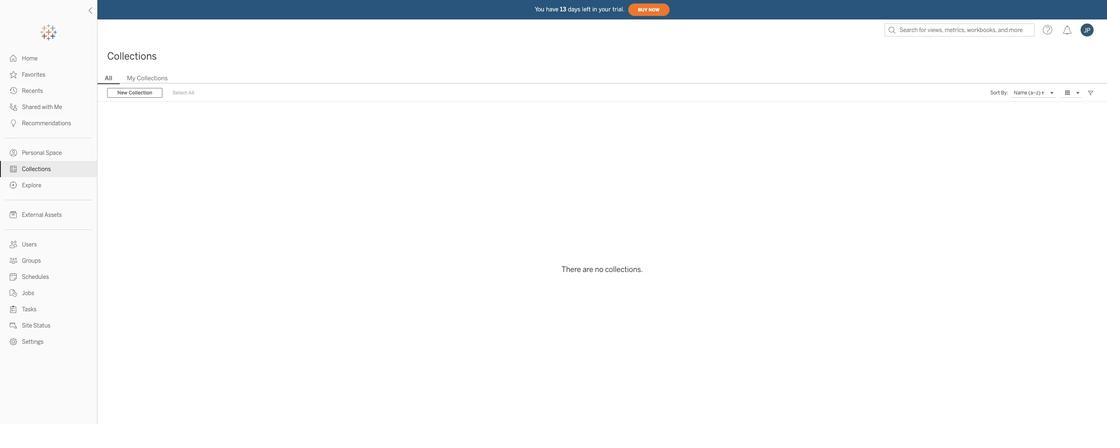 Task type: vqa. For each thing, say whether or not it's contained in the screenshot.
Search for views, workbooks, and more text box
no



Task type: locate. For each thing, give the bounding box(es) containing it.
by text only_f5he34f image inside tasks link
[[10, 306, 17, 314]]

by text only_f5he34f image
[[10, 149, 17, 157], [10, 166, 17, 173], [10, 212, 17, 219], [10, 241, 17, 249], [10, 274, 17, 281], [10, 290, 17, 297], [10, 323, 17, 330], [10, 339, 17, 346]]

by text only_f5he34f image for jobs
[[10, 290, 17, 297]]

by text only_f5he34f image inside users link
[[10, 241, 17, 249]]

by text only_f5he34f image up explore link
[[10, 166, 17, 173]]

collections
[[107, 50, 157, 62], [137, 75, 168, 82], [22, 166, 51, 173]]

by text only_f5he34f image inside settings link
[[10, 339, 17, 346]]

by text only_f5he34f image inside site status "link"
[[10, 323, 17, 330]]

all inside button
[[188, 90, 194, 96]]

by text only_f5he34f image inside "personal space" "link"
[[10, 149, 17, 157]]

1 by text only_f5he34f image from the top
[[10, 149, 17, 157]]

navigation
[[97, 72, 1108, 84]]

by text only_f5he34f image left schedules
[[10, 274, 17, 281]]

external
[[22, 212, 43, 219]]

4 by text only_f5he34f image from the top
[[10, 104, 17, 111]]

jobs
[[22, 290, 34, 297]]

all left my
[[105, 75, 112, 82]]

by text only_f5he34f image inside schedules link
[[10, 274, 17, 281]]

by text only_f5he34f image inside shared with me link
[[10, 104, 17, 111]]

collections inside the sub-spaces tab list
[[137, 75, 168, 82]]

new collection button
[[107, 88, 162, 98]]

2 by text only_f5he34f image from the top
[[10, 71, 17, 78]]

7 by text only_f5he34f image from the top
[[10, 258, 17, 265]]

by text only_f5he34f image inside 'recommendations' link
[[10, 120, 17, 127]]

by text only_f5he34f image for recents
[[10, 87, 17, 95]]

by text only_f5he34f image left site
[[10, 323, 17, 330]]

groups link
[[0, 253, 97, 269]]

0 vertical spatial collections
[[107, 50, 157, 62]]

0 horizontal spatial all
[[105, 75, 112, 82]]

by text only_f5he34f image left recommendations
[[10, 120, 17, 127]]

by text only_f5he34f image left tasks
[[10, 306, 17, 314]]

main navigation. press the up and down arrow keys to access links. element
[[0, 50, 97, 351]]

by text only_f5he34f image for home
[[10, 55, 17, 62]]

5 by text only_f5he34f image from the top
[[10, 120, 17, 127]]

by text only_f5he34f image for shared with me
[[10, 104, 17, 111]]

collections.
[[605, 265, 643, 274]]

select
[[173, 90, 187, 96]]

by text only_f5he34f image left external
[[10, 212, 17, 219]]

1 horizontal spatial all
[[188, 90, 194, 96]]

collections up collection
[[137, 75, 168, 82]]

by text only_f5he34f image left "favorites"
[[10, 71, 17, 78]]

your
[[599, 6, 611, 13]]

by text only_f5he34f image left personal
[[10, 149, 17, 157]]

collections up my
[[107, 50, 157, 62]]

navigation panel element
[[0, 24, 97, 351]]

6 by text only_f5he34f image from the top
[[10, 290, 17, 297]]

have
[[546, 6, 559, 13]]

2 by text only_f5he34f image from the top
[[10, 166, 17, 173]]

7 by text only_f5he34f image from the top
[[10, 323, 17, 330]]

1 vertical spatial all
[[188, 90, 194, 96]]

by text only_f5he34f image inside home link
[[10, 55, 17, 62]]

2 vertical spatial collections
[[22, 166, 51, 173]]

by text only_f5he34f image left 'recents'
[[10, 87, 17, 95]]

by text only_f5he34f image left users
[[10, 241, 17, 249]]

groups
[[22, 258, 41, 265]]

by text only_f5he34f image inside favorites link
[[10, 71, 17, 78]]

by text only_f5he34f image
[[10, 55, 17, 62], [10, 71, 17, 78], [10, 87, 17, 95], [10, 104, 17, 111], [10, 120, 17, 127], [10, 182, 17, 189], [10, 258, 17, 265], [10, 306, 17, 314]]

by text only_f5he34f image left shared
[[10, 104, 17, 111]]

by text only_f5he34f image left groups
[[10, 258, 17, 265]]

0 vertical spatial all
[[105, 75, 112, 82]]

buy
[[638, 7, 648, 12]]

sort
[[991, 90, 1000, 96]]

4 by text only_f5he34f image from the top
[[10, 241, 17, 249]]

shared with me
[[22, 104, 62, 111]]

by text only_f5he34f image for recommendations
[[10, 120, 17, 127]]

explore
[[22, 182, 41, 189]]

by text only_f5he34f image inside recents link
[[10, 87, 17, 95]]

by text only_f5he34f image left explore
[[10, 182, 17, 189]]

by text only_f5he34f image left "settings"
[[10, 339, 17, 346]]

collections main content
[[97, 41, 1108, 425]]

personal space
[[22, 150, 62, 157]]

assets
[[44, 212, 62, 219]]

3 by text only_f5he34f image from the top
[[10, 87, 17, 95]]

now
[[649, 7, 660, 12]]

left
[[582, 6, 591, 13]]

recommendations
[[22, 120, 71, 127]]

settings
[[22, 339, 44, 346]]

by text only_f5he34f image left home
[[10, 55, 17, 62]]

all right select
[[188, 90, 194, 96]]

6 by text only_f5he34f image from the top
[[10, 182, 17, 189]]

by text only_f5he34f image inside groups link
[[10, 258, 17, 265]]

status
[[33, 323, 51, 330]]

name
[[1014, 90, 1028, 96]]

1 vertical spatial collections
[[137, 75, 168, 82]]

space
[[46, 150, 62, 157]]

8 by text only_f5he34f image from the top
[[10, 306, 17, 314]]

by text only_f5he34f image inside jobs link
[[10, 290, 17, 297]]

users
[[22, 242, 37, 249]]

3 by text only_f5he34f image from the top
[[10, 212, 17, 219]]

sub-spaces tab list
[[97, 74, 1108, 84]]

collections down personal
[[22, 166, 51, 173]]

by text only_f5he34f image inside 'collections' link
[[10, 166, 17, 173]]

collections inside main navigation. press the up and down arrow keys to access links. element
[[22, 166, 51, 173]]

5 by text only_f5he34f image from the top
[[10, 274, 17, 281]]

1 by text only_f5he34f image from the top
[[10, 55, 17, 62]]

buy now
[[638, 7, 660, 12]]

jobs link
[[0, 286, 97, 302]]

collections link
[[0, 161, 97, 178]]

favorites
[[22, 71, 45, 78]]

by text only_f5he34f image inside explore link
[[10, 182, 17, 189]]

by text only_f5he34f image for users
[[10, 241, 17, 249]]

all
[[105, 75, 112, 82], [188, 90, 194, 96]]

favorites link
[[0, 67, 97, 83]]

by text only_f5he34f image left jobs
[[10, 290, 17, 297]]

tasks
[[22, 307, 37, 314]]

8 by text only_f5he34f image from the top
[[10, 339, 17, 346]]

by text only_f5he34f image inside external assets link
[[10, 212, 17, 219]]



Task type: describe. For each thing, give the bounding box(es) containing it.
personal space link
[[0, 145, 97, 161]]

Search for views, metrics, workbooks, and more text field
[[885, 24, 1035, 37]]

you have 13 days left in your trial.
[[535, 6, 625, 13]]

site status link
[[0, 318, 97, 334]]

are
[[583, 265, 594, 274]]

there are no collections.
[[562, 265, 643, 274]]

schedules
[[22, 274, 49, 281]]

there
[[562, 265, 581, 274]]

name (a–z)
[[1014, 90, 1041, 96]]

by text only_f5he34f image for groups
[[10, 258, 17, 265]]

trial.
[[613, 6, 625, 13]]

in
[[593, 6, 598, 13]]

select all button
[[167, 88, 200, 98]]

days
[[568, 6, 581, 13]]

13
[[560, 6, 567, 13]]

by text only_f5he34f image for favorites
[[10, 71, 17, 78]]

schedules link
[[0, 269, 97, 286]]

shared
[[22, 104, 41, 111]]

tasks link
[[0, 302, 97, 318]]

external assets link
[[0, 207, 97, 223]]

home
[[22, 55, 38, 62]]

(a–z)
[[1029, 90, 1041, 96]]

my collections
[[127, 75, 168, 82]]

by text only_f5he34f image for explore
[[10, 182, 17, 189]]

new
[[117, 90, 128, 96]]

with
[[42, 104, 53, 111]]

settings link
[[0, 334, 97, 351]]

site
[[22, 323, 32, 330]]

by text only_f5he34f image for collections
[[10, 166, 17, 173]]

recents
[[22, 88, 43, 95]]

new collection
[[117, 90, 152, 96]]

personal
[[22, 150, 44, 157]]

by text only_f5he34f image for tasks
[[10, 306, 17, 314]]

collection
[[129, 90, 152, 96]]

site status
[[22, 323, 51, 330]]

by text only_f5he34f image for external assets
[[10, 212, 17, 219]]

recommendations link
[[0, 115, 97, 132]]

explore link
[[0, 178, 97, 194]]

no
[[595, 265, 604, 274]]

home link
[[0, 50, 97, 67]]

users link
[[0, 237, 97, 253]]

select all
[[173, 90, 194, 96]]

me
[[54, 104, 62, 111]]

sort by:
[[991, 90, 1009, 96]]

shared with me link
[[0, 99, 97, 115]]

you
[[535, 6, 545, 13]]

all inside the sub-spaces tab list
[[105, 75, 112, 82]]

grid view image
[[1065, 89, 1072, 97]]

external assets
[[22, 212, 62, 219]]

recents link
[[0, 83, 97, 99]]

by text only_f5he34f image for site status
[[10, 323, 17, 330]]

by text only_f5he34f image for settings
[[10, 339, 17, 346]]

navigation containing all
[[97, 72, 1108, 84]]

name (a–z) button
[[1011, 88, 1056, 98]]

my
[[127, 75, 136, 82]]

buy now button
[[628, 3, 670, 16]]

by text only_f5he34f image for personal space
[[10, 149, 17, 157]]

by:
[[1002, 90, 1009, 96]]

by text only_f5he34f image for schedules
[[10, 274, 17, 281]]



